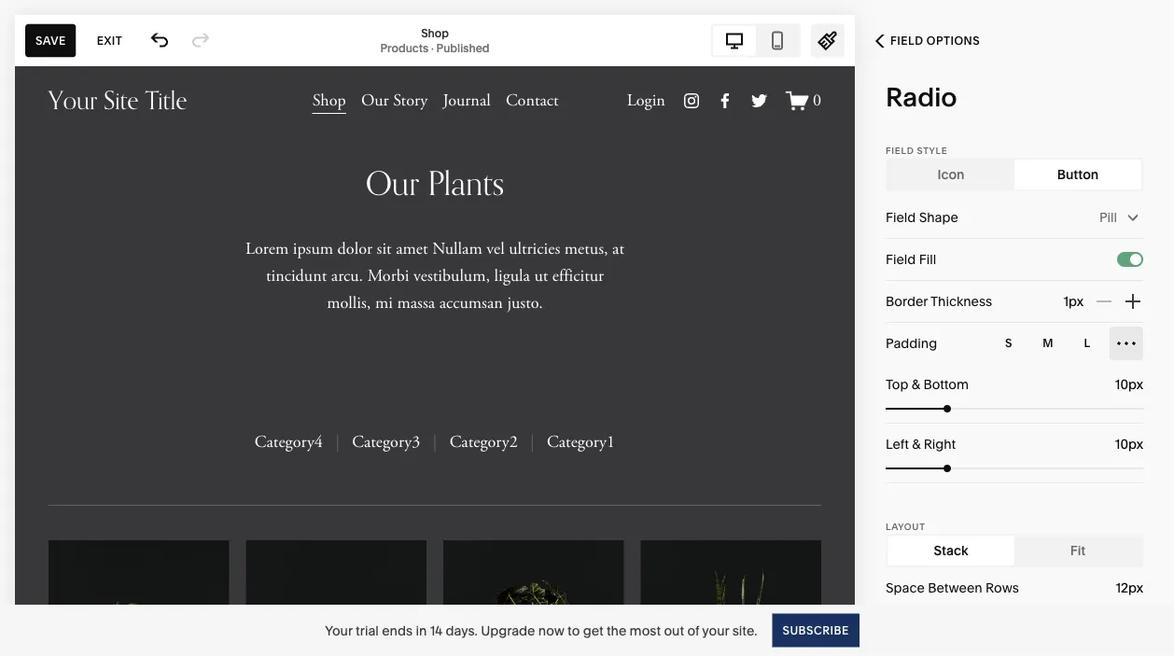 Task type: locate. For each thing, give the bounding box(es) containing it.
upgrade
[[481, 623, 535, 639]]

days.
[[446, 623, 478, 639]]

field style
[[886, 145, 948, 156]]

shop products · published
[[380, 26, 490, 55]]

tab list
[[713, 26, 799, 56], [888, 160, 1142, 190], [888, 536, 1142, 566]]

published
[[437, 41, 490, 55]]

get
[[583, 623, 604, 639]]

shop
[[421, 26, 449, 40]]

None checkbox
[[1131, 254, 1142, 265]]

field options
[[891, 34, 980, 48]]

of
[[688, 623, 700, 639]]

& right left
[[912, 436, 921, 452]]

field left shape
[[886, 210, 916, 225]]

exit button
[[87, 24, 133, 57]]

your
[[325, 623, 353, 639]]

·
[[431, 41, 434, 55]]

option group
[[993, 327, 1144, 360]]

top & bottom
[[886, 377, 969, 393]]

products
[[380, 41, 429, 55]]

2 vertical spatial tab list
[[888, 536, 1142, 566]]

icon button
[[888, 160, 1015, 190]]

space between rows
[[886, 580, 1020, 596]]

in
[[416, 623, 427, 639]]

1 vertical spatial &
[[912, 436, 921, 452]]

&
[[912, 377, 921, 393], [912, 436, 921, 452]]

field left fill
[[886, 252, 916, 267]]

left & right
[[886, 436, 956, 452]]

0 vertical spatial &
[[912, 377, 921, 393]]

now
[[539, 623, 565, 639]]

& for bottom
[[912, 377, 921, 393]]

None field
[[1082, 374, 1144, 395], [1082, 434, 1144, 455], [1082, 578, 1144, 598], [1082, 374, 1144, 395], [1082, 434, 1144, 455], [1082, 578, 1144, 598]]

field
[[891, 34, 924, 48], [886, 145, 915, 156], [886, 210, 916, 225], [886, 252, 916, 267]]

field inside button
[[891, 34, 924, 48]]

button button
[[1015, 160, 1142, 190]]

left
[[886, 436, 909, 452]]

field left "options"
[[891, 34, 924, 48]]

subscribe
[[783, 624, 849, 637]]

ends
[[382, 623, 413, 639]]

None range field
[[886, 405, 1144, 413], [886, 465, 1144, 472], [886, 405, 1144, 413], [886, 465, 1144, 472]]

field for field style
[[886, 145, 915, 156]]

the
[[607, 623, 627, 639]]

to
[[568, 623, 580, 639]]

between
[[928, 580, 983, 596]]

exit
[[97, 34, 122, 47]]

right
[[924, 436, 956, 452]]

fit button
[[1015, 536, 1142, 566]]

1 vertical spatial tab list
[[888, 160, 1142, 190]]

style
[[917, 145, 948, 156]]

save
[[35, 34, 66, 47]]

out
[[664, 623, 684, 639]]

rows
[[986, 580, 1020, 596]]

14
[[430, 623, 443, 639]]

field left "style" at the right top of page
[[886, 145, 915, 156]]

trial
[[356, 623, 379, 639]]

your trial ends in 14 days. upgrade now to get the most out of your site.
[[325, 623, 758, 639]]

bottom
[[924, 377, 969, 393]]

0 vertical spatial tab list
[[713, 26, 799, 56]]

l
[[1084, 337, 1091, 350]]

& right top
[[912, 377, 921, 393]]



Task type: vqa. For each thing, say whether or not it's contained in the screenshot.
tab list
yes



Task type: describe. For each thing, give the bounding box(es) containing it.
field for field fill
[[886, 252, 916, 267]]

option group containing s
[[993, 327, 1144, 360]]

field for field options
[[891, 34, 924, 48]]

m
[[1043, 337, 1054, 350]]

top
[[886, 377, 909, 393]]

layout
[[886, 521, 926, 532]]

field fill
[[886, 252, 937, 267]]

field for field shape
[[886, 210, 916, 225]]

thickness
[[931, 294, 993, 310]]

save button
[[25, 24, 76, 57]]

stack button
[[888, 536, 1015, 566]]

& for right
[[912, 436, 921, 452]]

most
[[630, 623, 661, 639]]

fit
[[1071, 543, 1086, 559]]

stack
[[934, 543, 969, 559]]

space
[[886, 580, 925, 596]]

subscribe button
[[773, 614, 860, 648]]

field options button
[[855, 21, 1001, 62]]

icon
[[938, 167, 965, 183]]

shape
[[919, 210, 959, 225]]

border thickness
[[886, 294, 993, 310]]

tab list containing stack
[[888, 536, 1142, 566]]

padding
[[886, 336, 938, 352]]

site.
[[733, 623, 758, 639]]

s
[[1006, 337, 1013, 350]]

tab list containing icon
[[888, 160, 1142, 190]]

fill
[[919, 252, 937, 267]]

field shape
[[886, 210, 959, 225]]

Border Thickness field
[[1022, 281, 1084, 322]]

options
[[927, 34, 980, 48]]

radio
[[886, 81, 958, 113]]

border
[[886, 294, 928, 310]]

your
[[702, 623, 730, 639]]

pill
[[1100, 210, 1118, 225]]

button
[[1058, 167, 1099, 183]]



